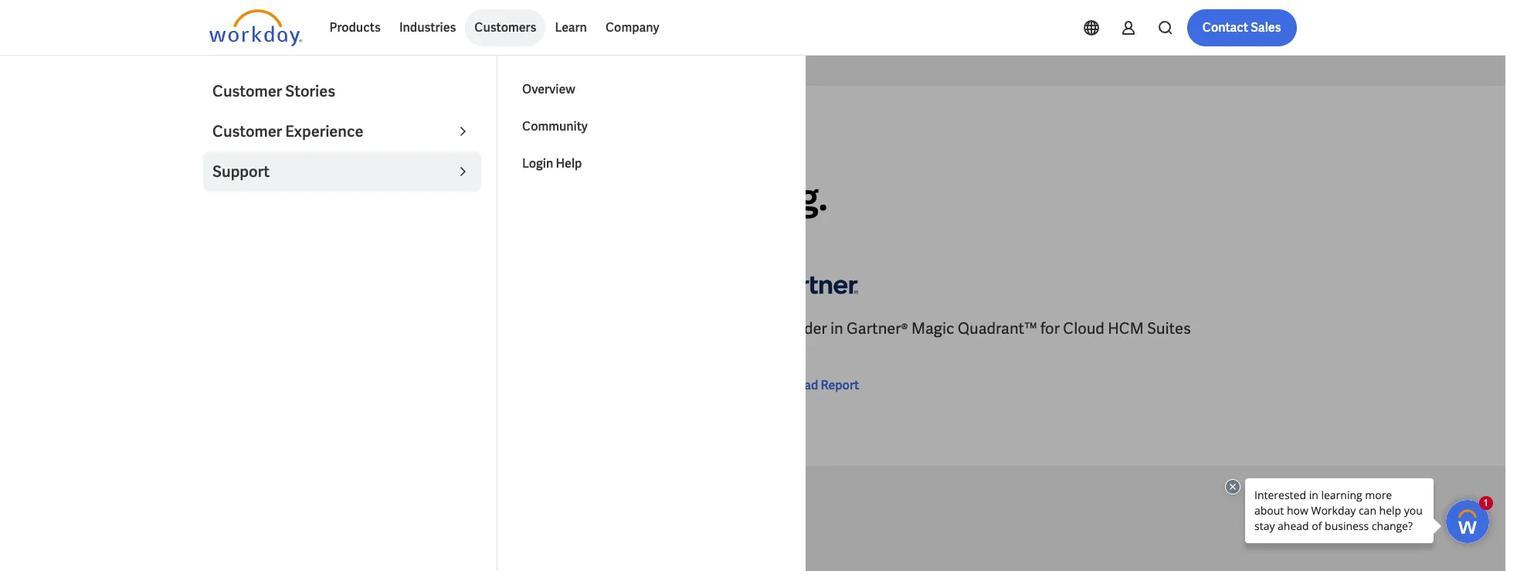 Task type: locate. For each thing, give the bounding box(es) containing it.
0 horizontal spatial cloud
[[544, 319, 585, 339]]

1 horizontal spatial magic
[[912, 319, 955, 339]]

0 horizontal spatial for
[[521, 319, 541, 339]]

a leader in gartner® magic quadrant™ for cloud hcm suites
[[765, 319, 1191, 339]]

in for finance,
[[355, 173, 386, 221]]

help
[[556, 155, 582, 172]]

a down gartner image
[[765, 319, 776, 339]]

2 horizontal spatial in
[[831, 319, 844, 339]]

customer experience button
[[203, 111, 481, 151]]

0 horizontal spatial quadrant™
[[438, 319, 518, 339]]

customer for customer stories
[[212, 81, 282, 101]]

cloud left hcm
[[1063, 319, 1105, 339]]

1 cloud from the left
[[544, 319, 585, 339]]

2 quadrant™ from the left
[[958, 319, 1038, 339]]

customer for customer experience
[[212, 121, 282, 141]]

a down what
[[209, 173, 235, 221]]

1 horizontal spatial gartner®
[[847, 319, 908, 339]]

2 horizontal spatial for
[[1041, 319, 1060, 339]]

a leader in finance, hr, and planning.
[[209, 173, 828, 221]]

1 horizontal spatial quadrant™
[[958, 319, 1038, 339]]

say
[[300, 136, 320, 150]]

0 horizontal spatial in
[[274, 319, 287, 339]]

a
[[209, 173, 235, 221], [209, 319, 220, 339], [765, 319, 776, 339]]

in
[[355, 173, 386, 221], [274, 319, 287, 339], [831, 319, 844, 339]]

contact sales
[[1203, 19, 1282, 36]]

customers
[[475, 19, 537, 36]]

2023
[[291, 319, 324, 339]]

0 vertical spatial customer
[[212, 81, 282, 101]]

experience
[[285, 121, 364, 141]]

customers button
[[465, 9, 546, 46]]

leader
[[223, 319, 271, 339], [779, 319, 827, 339]]

read report
[[790, 377, 859, 394]]

2 customer from the top
[[212, 121, 282, 141]]

a for a leader in finance, hr, and planning.
[[209, 173, 235, 221]]

1 horizontal spatial cloud
[[1063, 319, 1105, 339]]

industries
[[399, 19, 456, 36]]

1 horizontal spatial for
[[620, 319, 639, 339]]

learn button
[[546, 9, 596, 46]]

for left erp
[[521, 319, 541, 339]]

cloud left erp
[[544, 319, 585, 339]]

leader down gartner image
[[779, 319, 827, 339]]

2 magic from the left
[[912, 319, 955, 339]]

2 for from the left
[[620, 319, 639, 339]]

for right erp
[[620, 319, 639, 339]]

1 gartner® from the left
[[327, 319, 389, 339]]

read
[[790, 377, 818, 394]]

1 horizontal spatial leader
[[779, 319, 827, 339]]

1 horizontal spatial in
[[355, 173, 386, 221]]

products
[[330, 19, 381, 36]]

gartner® inside a leader in 2023 gartner® magic quadrant™ for cloud erp for service- centric enterprises
[[327, 319, 389, 339]]

2 gartner® from the left
[[847, 319, 908, 339]]

read report link
[[765, 377, 859, 395]]

cloud
[[544, 319, 585, 339], [1063, 319, 1105, 339]]

industries button
[[390, 9, 465, 46]]

magic
[[392, 319, 435, 339], [912, 319, 955, 339]]

in down gartner image
[[831, 319, 844, 339]]

customer up what analysts say in the top of the page
[[212, 81, 282, 101]]

hcm
[[1108, 319, 1144, 339]]

customer stories
[[212, 81, 335, 101]]

0 horizontal spatial magic
[[392, 319, 435, 339]]

1 magic from the left
[[392, 319, 435, 339]]

leader inside a leader in 2023 gartner® magic quadrant™ for cloud erp for service- centric enterprises
[[223, 319, 271, 339]]

in left 2023
[[274, 319, 287, 339]]

customer stories link
[[203, 71, 481, 111]]

for left hcm
[[1041, 319, 1060, 339]]

what
[[209, 136, 241, 150]]

0 horizontal spatial gartner®
[[327, 319, 389, 339]]

customer inside dropdown button
[[212, 121, 282, 141]]

1 quadrant™ from the left
[[438, 319, 518, 339]]

a inside a leader in 2023 gartner® magic quadrant™ for cloud erp for service- centric enterprises
[[209, 319, 220, 339]]

1 vertical spatial customer
[[212, 121, 282, 141]]

in down customer experience dropdown button
[[355, 173, 386, 221]]

2 leader from the left
[[779, 319, 827, 339]]

0 horizontal spatial leader
[[223, 319, 271, 339]]

1 leader from the left
[[223, 319, 271, 339]]

community link
[[513, 108, 791, 145]]

contact
[[1203, 19, 1249, 36]]

leader up centric
[[223, 319, 271, 339]]

customer
[[212, 81, 282, 101], [212, 121, 282, 141]]

1 customer from the top
[[212, 81, 282, 101]]

service-
[[643, 319, 699, 339]]

login help
[[522, 155, 582, 172]]

customer up support on the top of page
[[212, 121, 282, 141]]

a for a leader in 2023 gartner® magic quadrant™ for cloud erp for service- centric enterprises
[[209, 319, 220, 339]]

a up centric
[[209, 319, 220, 339]]

gartner® right 2023
[[327, 319, 389, 339]]

community
[[522, 118, 588, 134]]

customer experience
[[212, 121, 364, 141]]

leader for a leader in gartner® magic quadrant™ for cloud hcm suites
[[779, 319, 827, 339]]

gartner® up report
[[847, 319, 908, 339]]

gartner®
[[327, 319, 389, 339], [847, 319, 908, 339]]

quadrant™
[[438, 319, 518, 339], [958, 319, 1038, 339]]

learn
[[555, 19, 587, 36]]

for
[[521, 319, 541, 339], [620, 319, 639, 339], [1041, 319, 1060, 339]]

in inside a leader in 2023 gartner® magic quadrant™ for cloud erp for service- centric enterprises
[[274, 319, 287, 339]]



Task type: vqa. For each thing, say whether or not it's contained in the screenshot.
in
yes



Task type: describe. For each thing, give the bounding box(es) containing it.
hr,
[[535, 173, 594, 221]]

overview
[[522, 81, 575, 97]]

gartner image
[[765, 262, 858, 306]]

suites
[[1147, 319, 1191, 339]]

3 for from the left
[[1041, 319, 1060, 339]]

a leader in 2023 gartner® magic quadrant™ for cloud erp for service- centric enterprises
[[209, 319, 699, 360]]

cloud inside a leader in 2023 gartner® magic quadrant™ for cloud erp for service- centric enterprises
[[544, 319, 585, 339]]

sales
[[1251, 19, 1282, 36]]

report
[[821, 377, 859, 394]]

stories
[[285, 81, 335, 101]]

and
[[601, 173, 665, 221]]

company button
[[596, 9, 669, 46]]

login
[[522, 155, 553, 172]]

products button
[[320, 9, 390, 46]]

what analysts say
[[209, 136, 320, 150]]

overview link
[[513, 71, 791, 108]]

leader for a leader in 2023 gartner® magic quadrant™ for cloud erp for service- centric enterprises
[[223, 319, 271, 339]]

support button
[[203, 151, 481, 192]]

quadrant™ inside a leader in 2023 gartner® magic quadrant™ for cloud erp for service- centric enterprises
[[438, 319, 518, 339]]

company
[[606, 19, 660, 36]]

contact sales link
[[1187, 9, 1297, 46]]

a for a leader in gartner® magic quadrant™ for cloud hcm suites
[[765, 319, 776, 339]]

enterprises
[[264, 340, 344, 360]]

support
[[212, 161, 270, 182]]

planning.
[[672, 173, 828, 221]]

finance,
[[394, 173, 527, 221]]

magic inside a leader in 2023 gartner® magic quadrant™ for cloud erp for service- centric enterprises
[[392, 319, 435, 339]]

go to the homepage image
[[209, 9, 302, 46]]

1 for from the left
[[521, 319, 541, 339]]

in for 2023
[[274, 319, 287, 339]]

login help link
[[513, 145, 791, 182]]

centric
[[209, 340, 261, 360]]

in for gartner®
[[831, 319, 844, 339]]

2 cloud from the left
[[1063, 319, 1105, 339]]

erp
[[589, 319, 617, 339]]

analysts
[[243, 136, 298, 150]]

leader
[[242, 173, 348, 221]]



